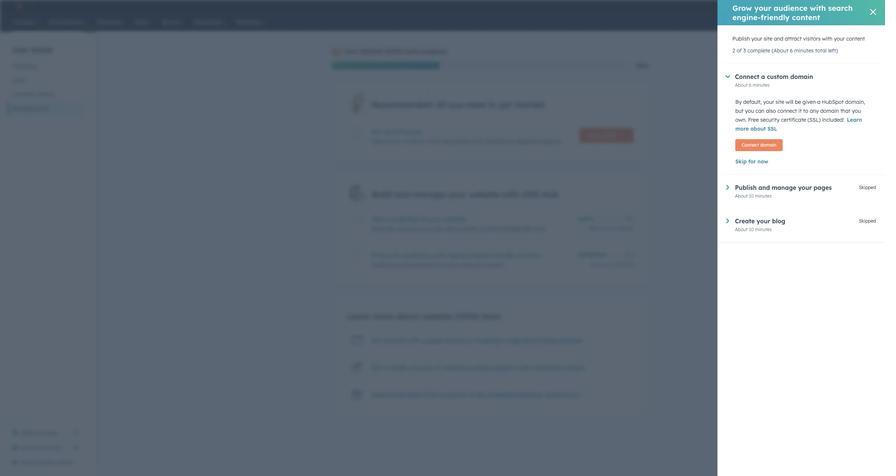 Task type: vqa. For each thing, say whether or not it's contained in the screenshot.
"Search activities" SEARCH BOX
no



Task type: describe. For each thing, give the bounding box(es) containing it.
publish for and
[[735, 184, 757, 191]]

your inside set up the basics import your contacts, invite teammates, and understand hubspot properties
[[390, 138, 401, 145]]

hubspot image
[[13, 1, 22, 10]]

0 horizontal spatial domain
[[761, 142, 777, 148]]

caret image
[[727, 219, 729, 223]]

blog
[[772, 218, 786, 225]]

your inside the create your blog about 10 minutes
[[757, 218, 770, 225]]

overview
[[35, 460, 57, 466]]

contacts,
[[403, 138, 425, 145]]

connect for domain
[[742, 142, 759, 148]]

a left quick
[[422, 337, 426, 344]]

get a hands-on intro to building website pages in this interactive demo
[[372, 364, 585, 372]]

publish and manage your pages about 10 minutes
[[735, 184, 832, 199]]

3
[[743, 47, 746, 54]]

build and manage your website with cms hub
[[372, 189, 559, 199]]

hubspot inside set up the basics import your contacts, invite teammates, and understand hubspot properties
[[513, 138, 535, 145]]

upgrade image
[[722, 3, 728, 10]]

marketing
[[12, 63, 37, 70]]

0 horizontal spatial demo
[[58, 460, 72, 466]]

performing
[[523, 337, 557, 344]]

quick
[[427, 337, 444, 344]]

invite
[[427, 138, 440, 145]]

powerful
[[457, 226, 478, 232]]

content down grow your audience with search engine-friendly content button
[[485, 262, 504, 269]]

hubspot for solutions
[[488, 391, 514, 399]]

left for take ownership of your website
[[627, 226, 634, 231]]

a left high-
[[502, 337, 506, 344]]

start tasks
[[589, 132, 617, 139]]

any
[[810, 108, 819, 114]]

learn more about ssl link
[[736, 117, 862, 132]]

1 build from the top
[[372, 189, 392, 199]]

set
[[372, 128, 381, 136]]

build inside the take ownership of your website build and customize your site with powerful content management tools
[[372, 226, 384, 232]]

settings image
[[805, 3, 812, 10]]

with left quick
[[407, 337, 420, 344]]

33%
[[625, 216, 634, 222]]

1 horizontal spatial (cms)
[[385, 48, 402, 55]]

with up left)
[[822, 35, 833, 42]]

find
[[424, 391, 437, 399]]

marketplaces button
[[772, 0, 788, 12]]

2 vertical spatial 6
[[605, 262, 608, 267]]

site inside 'grow your audience with search engine-friendly content publish your site and attract visitors with your content'
[[403, 262, 412, 269]]

learn for learn more about website (cms) tools
[[347, 311, 370, 322]]

tools inside the take ownership of your website build and customize your site with powerful content management tools
[[534, 226, 546, 232]]

1 horizontal spatial you
[[745, 108, 754, 114]]

creating
[[475, 337, 500, 344]]

will
[[786, 99, 794, 105]]

1 vertical spatial started
[[384, 337, 405, 344]]

with down grow your audience with search engine-friendly content button
[[461, 262, 472, 269]]

to inside by default, your site will be given a hubspot domain, but you can also connect it to any domain that you own. free security certificate (ssl) included!
[[803, 108, 808, 114]]

1 horizontal spatial demo
[[568, 364, 585, 372]]

0 horizontal spatial you
[[449, 99, 464, 110]]

sales button
[[7, 73, 83, 88]]

pages inside publish and manage your pages about 10 minutes
[[814, 184, 832, 191]]

10 inside the create your blog about 10 minutes
[[749, 227, 754, 232]]

get for get a hands-on intro to building website pages in this interactive demo
[[372, 364, 382, 372]]

0 vertical spatial on
[[466, 337, 473, 344]]

minutes inside publish and manage your pages about 10 minutes
[[755, 193, 772, 199]]

site inside by default, your site will be given a hubspot domain, but you can also connect it to any domain that you own. free security certificate (ssl) included!
[[776, 99, 784, 105]]

0 horizontal spatial tools
[[404, 48, 419, 55]]

teammates,
[[442, 138, 471, 145]]

invite your team
[[21, 445, 62, 451]]

site inside the take ownership of your website build and customize your site with powerful content management tools
[[435, 226, 443, 232]]

about inside connect a custom domain about 6 minutes
[[735, 82, 748, 88]]

more for learn more about ssl
[[736, 126, 749, 132]]

66%
[[625, 252, 634, 258]]

connect for a
[[735, 73, 760, 80]]

ssl
[[768, 126, 777, 132]]

security
[[761, 117, 780, 123]]

about for website
[[396, 311, 420, 322]]

about 6 minutes left
[[591, 262, 634, 267]]

create your blog about 10 minutes
[[735, 218, 786, 232]]

1 vertical spatial in
[[469, 391, 475, 399]]

user guide views element
[[7, 32, 83, 116]]

publish inside 'grow your audience with search engine-friendly content publish your site and attract visitors with your content'
[[372, 262, 389, 269]]

help?
[[407, 391, 423, 399]]

website up take ownership of your website button
[[469, 189, 500, 199]]

learn more about ssl
[[736, 117, 862, 132]]

friendly for grow your audience with search engine-friendly content
[[761, 13, 790, 22]]

recommended:
[[372, 99, 434, 110]]

0 horizontal spatial to
[[435, 364, 442, 372]]

solutions
[[516, 391, 544, 399]]

pomatoes
[[841, 3, 864, 9]]

by default, your site will be given a hubspot domain, but you can also connect it to any domain that you own. free security certificate (ssl) included!
[[736, 99, 865, 123]]

user guide
[[12, 45, 53, 54]]

service
[[37, 91, 55, 98]]

guide
[[31, 45, 53, 54]]

sales
[[12, 77, 25, 84]]

[object object] complete progress bar for take ownership of your website
[[578, 218, 592, 220]]

about down 15
[[591, 262, 604, 267]]

properties
[[536, 138, 561, 145]]

invite your team button
[[7, 441, 83, 455]]

it
[[799, 108, 802, 114]]

domain inside connect a custom domain about 6 minutes
[[791, 73, 813, 80]]

view
[[21, 430, 33, 437]]

notifications image
[[818, 3, 824, 10]]

10 inside publish and manage your pages about 10 minutes
[[749, 193, 754, 199]]

with inside the take ownership of your website build and customize your site with powerful content management tools
[[445, 226, 455, 232]]

intro
[[419, 364, 434, 372]]

(cms) inside button
[[33, 105, 48, 112]]

your inside publish and manage your pages about 10 minutes
[[798, 184, 812, 191]]

view your plan
[[21, 430, 57, 437]]

calling icon image
[[761, 3, 768, 10]]

get started with a quick lesson on creating a high-performing website
[[372, 337, 582, 344]]

your website (cms) tools progress progress bar
[[332, 62, 439, 69]]

more for learn more about website (cms) tools
[[373, 311, 393, 322]]

grow your audience with search engine-friendly content publish your site and attract visitors with your content
[[372, 252, 540, 269]]

take ownership of your website build and customize your site with powerful content management tools
[[372, 216, 546, 232]]

your inside view your plan link
[[34, 430, 45, 437]]

start for start overview demo
[[21, 460, 33, 466]]

2 horizontal spatial (cms)
[[455, 311, 479, 322]]

link opens in a new window image inside need some help? find a partner in the hubspot solutions directory link
[[575, 392, 580, 401]]

0 horizontal spatial on
[[410, 364, 418, 372]]

15
[[603, 226, 608, 231]]

attract inside 'grow your audience with search engine-friendly content publish your site and attract visitors with your content'
[[424, 262, 441, 269]]

your
[[344, 48, 358, 55]]

content inside grow your audience with search engine-friendly content
[[792, 13, 820, 22]]

view your plan link
[[7, 426, 83, 441]]

hubspot link
[[9, 1, 28, 10]]

website inside button
[[12, 105, 32, 112]]

all
[[436, 99, 446, 110]]

building
[[443, 364, 468, 372]]

settings link
[[804, 2, 813, 10]]

get started with a quick lesson on creating a high-performing website link
[[372, 337, 582, 344]]

visitors inside grow your audience with search engine-friendly content dialog
[[803, 35, 821, 42]]

publish your site and attract visitors with your content
[[733, 35, 865, 42]]

hands-
[[390, 364, 410, 372]]

of inside the take ownership of your website build and customize your site with powerful content management tools
[[420, 216, 426, 223]]

customer
[[12, 91, 36, 98]]

engine- for grow your audience with search engine-friendly content publish your site and attract visitors with your content
[[470, 252, 492, 259]]

left for grow your audience with search engine-friendly content
[[627, 262, 634, 267]]

the inside need some help? find a partner in the hubspot solutions directory link
[[477, 391, 486, 399]]

calling icon button
[[758, 1, 771, 11]]

default,
[[743, 99, 762, 105]]

progress
[[421, 48, 446, 55]]

your inside grow your audience with search engine-friendly content
[[754, 3, 772, 13]]

1 horizontal spatial started
[[515, 99, 544, 110]]

complete
[[748, 47, 770, 54]]



Task type: locate. For each thing, give the bounding box(es) containing it.
need
[[466, 99, 486, 110]]

2 skipped from the top
[[859, 218, 876, 224]]

site up complete
[[764, 35, 773, 42]]

1 vertical spatial pages
[[494, 364, 512, 372]]

friendly for grow your audience with search engine-friendly content publish your site and attract visitors with your content
[[492, 252, 516, 259]]

connect a custom domain about 6 minutes
[[735, 73, 813, 88]]

grow right upgrade image
[[733, 3, 752, 13]]

friendly down management at the right top of the page
[[492, 252, 516, 259]]

1 horizontal spatial 6
[[749, 82, 752, 88]]

site left will on the top of page
[[776, 99, 784, 105]]

in right partner
[[469, 391, 475, 399]]

connect
[[778, 108, 797, 114]]

6 down 15
[[605, 262, 608, 267]]

0 vertical spatial website
[[359, 48, 383, 55]]

caret image for publish
[[727, 185, 729, 190]]

started up hands-
[[384, 337, 405, 344]]

engine- down upgrade at the top right of page
[[733, 13, 761, 22]]

you down default,
[[745, 108, 754, 114]]

36%
[[636, 62, 649, 69]]

0 horizontal spatial attract
[[424, 262, 441, 269]]

1 vertical spatial caret image
[[727, 185, 729, 190]]

1 vertical spatial start
[[21, 460, 33, 466]]

build down take
[[372, 226, 384, 232]]

to left get
[[488, 99, 497, 110]]

manage inside publish and manage your pages about 10 minutes
[[772, 184, 797, 191]]

1 vertical spatial the
[[477, 391, 486, 399]]

of inside grow your audience with search engine-friendly content dialog
[[737, 47, 742, 54]]

hubspot for domain,
[[822, 99, 844, 105]]

friendly down marketplaces 'image'
[[761, 13, 790, 22]]

grow your audience with search engine-friendly content dialog
[[718, 0, 885, 476]]

1 horizontal spatial attract
[[785, 35, 802, 42]]

on
[[466, 337, 473, 344], [410, 364, 418, 372]]

customer service button
[[7, 88, 83, 102]]

0 horizontal spatial pages
[[494, 364, 512, 372]]

1 horizontal spatial friendly
[[761, 13, 790, 22]]

be
[[795, 99, 801, 105]]

skip for now
[[736, 158, 768, 165]]

skip for now button
[[736, 157, 867, 166]]

6 inside connect a custom domain about 6 minutes
[[749, 82, 752, 88]]

some
[[389, 391, 405, 399]]

1 vertical spatial 10
[[749, 227, 754, 232]]

6 right (about
[[790, 47, 793, 54]]

1 get from the top
[[372, 337, 382, 344]]

basics
[[404, 128, 422, 136]]

the inside set up the basics import your contacts, invite teammates, and understand hubspot properties
[[392, 128, 402, 136]]

need
[[372, 391, 387, 399]]

skipped for publish and manage your pages
[[859, 185, 876, 190]]

0 horizontal spatial visitors
[[442, 262, 460, 269]]

menu item
[[756, 0, 758, 12]]

1 vertical spatial get
[[372, 364, 382, 372]]

a left the custom
[[761, 73, 765, 80]]

0 vertical spatial friendly
[[761, 13, 790, 22]]

1 left from the top
[[627, 226, 634, 231]]

help image
[[793, 3, 799, 10]]

need some help? find a partner in the hubspot solutions directory
[[372, 391, 573, 399]]

a right given
[[817, 99, 821, 105]]

1 horizontal spatial manage
[[772, 184, 797, 191]]

hubspot up that
[[822, 99, 844, 105]]

0 vertical spatial search
[[828, 3, 853, 13]]

skipped for create your blog
[[859, 218, 876, 224]]

manage for build
[[412, 189, 446, 199]]

2 horizontal spatial you
[[852, 108, 861, 114]]

1 horizontal spatial pages
[[814, 184, 832, 191]]

certificate
[[781, 117, 806, 123]]

and inside set up the basics import your contacts, invite teammates, and understand hubspot properties
[[473, 138, 482, 145]]

1 vertical spatial search
[[448, 252, 468, 259]]

tools right management at the right top of the page
[[534, 226, 546, 232]]

tools left progress
[[404, 48, 419, 55]]

marketplaces image
[[777, 3, 784, 10]]

about inside the create your blog about 10 minutes
[[735, 227, 748, 232]]

free
[[748, 117, 759, 123]]

about for ssl
[[751, 126, 766, 132]]

grow your audience with search engine-friendly content
[[733, 3, 853, 22]]

0 horizontal spatial learn
[[347, 311, 370, 322]]

grow inside 'grow your audience with search engine-friendly content publish your site and attract visitors with your content'
[[372, 252, 387, 259]]

audience inside 'grow your audience with search engine-friendly content publish your site and attract visitors with your content'
[[405, 252, 432, 259]]

about 15 minutes left
[[589, 226, 634, 231]]

caret image for connect
[[726, 75, 730, 78]]

content inside the take ownership of your website build and customize your site with powerful content management tools
[[479, 226, 498, 232]]

audience for grow your audience with search engine-friendly content publish your site and attract visitors with your content
[[405, 252, 432, 259]]

10 up 'create'
[[749, 193, 754, 199]]

0 horizontal spatial grow
[[372, 252, 387, 259]]

[object object] complete progress bar for grow your audience with search engine-friendly content
[[578, 254, 607, 256]]

website up quick
[[422, 311, 453, 322]]

2 horizontal spatial tools
[[534, 226, 546, 232]]

can
[[756, 108, 765, 114]]

by
[[736, 99, 742, 105]]

minutes inside the create your blog about 10 minutes
[[755, 227, 772, 232]]

2 10 from the top
[[749, 227, 754, 232]]

search inside grow your audience with search engine-friendly content
[[828, 3, 853, 13]]

about inside learn more about ssl
[[751, 126, 766, 132]]

site left powerful
[[435, 226, 443, 232]]

tasks
[[603, 132, 617, 139]]

to right intro
[[435, 364, 442, 372]]

left down 33%
[[627, 226, 634, 231]]

1 vertical spatial demo
[[58, 460, 72, 466]]

search down powerful
[[448, 252, 468, 259]]

1 horizontal spatial in
[[514, 364, 520, 372]]

your inside by default, your site will be given a hubspot domain, but you can also connect it to any domain that you own. free security certificate (ssl) included!
[[763, 99, 774, 105]]

a inside connect a custom domain about 6 minutes
[[761, 73, 765, 80]]

0 vertical spatial tools
[[404, 48, 419, 55]]

connect domain link
[[736, 139, 783, 151]]

0 vertical spatial domain
[[791, 73, 813, 80]]

1 vertical spatial website
[[12, 105, 32, 112]]

take
[[372, 216, 386, 223]]

2 [object object] complete progress bar from the top
[[578, 254, 607, 256]]

1 vertical spatial on
[[410, 364, 418, 372]]

search image
[[870, 19, 875, 25]]

publish
[[733, 35, 750, 42], [735, 184, 757, 191], [372, 262, 389, 269]]

hubspot left properties
[[513, 138, 535, 145]]

content
[[792, 13, 820, 22], [847, 35, 865, 42], [479, 226, 498, 232], [517, 252, 540, 259], [485, 262, 504, 269]]

connect up default,
[[735, 73, 760, 80]]

search right notifications image
[[828, 3, 853, 13]]

domain down ssl
[[761, 142, 777, 148]]

10 down 'create'
[[749, 227, 754, 232]]

0 horizontal spatial of
[[420, 216, 426, 223]]

you right all
[[449, 99, 464, 110]]

1 vertical spatial about
[[396, 311, 420, 322]]

2 vertical spatial domain
[[761, 142, 777, 148]]

6 up default,
[[749, 82, 752, 88]]

1 horizontal spatial the
[[477, 391, 486, 399]]

visitors inside 'grow your audience with search engine-friendly content publish your site and attract visitors with your content'
[[442, 262, 460, 269]]

2 build from the top
[[372, 226, 384, 232]]

manage up ownership on the left of page
[[412, 189, 446, 199]]

start overview demo link
[[7, 455, 83, 470]]

the right up
[[392, 128, 402, 136]]

(cms) up the your website (cms) tools progress 'progress bar'
[[385, 48, 402, 55]]

help button
[[790, 0, 802, 12]]

(about
[[772, 47, 789, 54]]

website right building
[[470, 364, 492, 372]]

search for grow your audience with search engine-friendly content
[[828, 3, 853, 13]]

minutes inside connect a custom domain about 6 minutes
[[753, 82, 770, 88]]

Search HubSpot search field
[[781, 16, 872, 28]]

demo right interactive
[[568, 364, 585, 372]]

website inside the take ownership of your website build and customize your site with powerful content management tools
[[443, 216, 466, 223]]

pages down "skip for now" button
[[814, 184, 832, 191]]

content down take ownership of your website button
[[479, 226, 498, 232]]

set up the basics import your contacts, invite teammates, and understand hubspot properties
[[372, 128, 561, 145]]

custom
[[767, 73, 789, 80]]

1 vertical spatial grow
[[372, 252, 387, 259]]

demo down team
[[58, 460, 72, 466]]

0 vertical spatial grow
[[733, 3, 752, 13]]

given
[[803, 99, 816, 105]]

(cms) down customer service button
[[33, 105, 48, 112]]

with up search hubspot 'search box'
[[810, 3, 826, 13]]

0 vertical spatial about
[[751, 126, 766, 132]]

started right get
[[515, 99, 544, 110]]

0 vertical spatial left
[[627, 226, 634, 231]]

0 horizontal spatial search
[[448, 252, 468, 259]]

1 vertical spatial learn
[[347, 311, 370, 322]]

and inside the take ownership of your website build and customize your site with powerful content management tools
[[385, 226, 395, 232]]

6 for domain
[[749, 82, 752, 88]]

0 vertical spatial 10
[[749, 193, 754, 199]]

domain inside by default, your site will be given a hubspot domain, but you can also connect it to any domain that you own. free security certificate (ssl) included!
[[820, 108, 839, 114]]

1 horizontal spatial visitors
[[803, 35, 821, 42]]

0 vertical spatial started
[[515, 99, 544, 110]]

2 left from the top
[[627, 262, 634, 267]]

domain up the included!
[[820, 108, 839, 114]]

0 horizontal spatial (cms)
[[33, 105, 48, 112]]

understand
[[484, 138, 512, 145]]

link opens in a new window image
[[575, 392, 580, 401], [74, 429, 79, 438], [74, 430, 79, 436]]

connect domain
[[742, 142, 777, 148]]

website (cms)
[[12, 105, 48, 112]]

start left tasks
[[589, 132, 602, 139]]

minutes
[[795, 47, 814, 54], [753, 82, 770, 88], [755, 193, 772, 199], [609, 226, 626, 231], [755, 227, 772, 232], [609, 262, 626, 267]]

1 horizontal spatial to
[[488, 99, 497, 110]]

2 vertical spatial (cms)
[[455, 311, 479, 322]]

1 horizontal spatial learn
[[847, 117, 862, 123]]

2 vertical spatial hubspot
[[488, 391, 514, 399]]

engine- inside 'grow your audience with search engine-friendly content publish your site and attract visitors with your content'
[[470, 252, 492, 259]]

engine- down powerful
[[470, 252, 492, 259]]

and inside publish and manage your pages about 10 minutes
[[759, 184, 770, 191]]

0 horizontal spatial website
[[12, 105, 32, 112]]

hubspot
[[822, 99, 844, 105], [513, 138, 535, 145], [488, 391, 514, 399]]

with left cms
[[502, 189, 519, 199]]

0 vertical spatial in
[[514, 364, 520, 372]]

search button
[[866, 16, 879, 28]]

website up the your website (cms) tools progress 'progress bar'
[[359, 48, 383, 55]]

of left 3
[[737, 47, 742, 54]]

on left intro
[[410, 364, 418, 372]]

1 horizontal spatial audience
[[774, 3, 808, 13]]

notifications button
[[815, 0, 827, 12]]

attract
[[785, 35, 802, 42], [424, 262, 441, 269]]

manage for publish
[[772, 184, 797, 191]]

1 horizontal spatial search
[[828, 3, 853, 13]]

(cms) up get started with a quick lesson on creating a high-performing website link
[[455, 311, 479, 322]]

start for start tasks
[[589, 132, 602, 139]]

a inside by default, your site will be given a hubspot domain, but you can also connect it to any domain that you own. free security certificate (ssl) included!
[[817, 99, 821, 105]]

domain right the custom
[[791, 73, 813, 80]]

start tasks button
[[579, 128, 634, 143]]

up
[[383, 128, 391, 136]]

1 vertical spatial engine-
[[470, 252, 492, 259]]

2
[[733, 47, 735, 54]]

more inside learn more about ssl
[[736, 126, 749, 132]]

1 vertical spatial friendly
[[492, 252, 516, 259]]

link opens in a new window image
[[575, 393, 580, 399]]

grow down take
[[372, 252, 387, 259]]

[object object] complete progress bar up about 6 minutes left
[[578, 254, 607, 256]]

manage down "skip for now" button
[[772, 184, 797, 191]]

[object object] complete progress bar up about 15 minutes left
[[578, 218, 592, 220]]

plan
[[47, 430, 57, 437]]

customize
[[396, 226, 421, 232]]

to right it
[[803, 108, 808, 114]]

search inside 'grow your audience with search engine-friendly content publish your site and attract visitors with your content'
[[448, 252, 468, 259]]

content down pomatoes
[[847, 35, 865, 42]]

with
[[810, 3, 826, 13], [822, 35, 833, 42], [502, 189, 519, 199], [445, 226, 455, 232], [434, 252, 446, 259], [461, 262, 472, 269], [407, 337, 420, 344]]

tyler black image
[[833, 3, 840, 9]]

caret image
[[726, 75, 730, 78], [727, 185, 729, 190]]

search for grow your audience with search engine-friendly content publish your site and attract visitors with your content
[[448, 252, 468, 259]]

with inside grow your audience with search engine-friendly content
[[810, 3, 826, 13]]

2 get from the top
[[372, 364, 382, 372]]

friendly
[[761, 13, 790, 22], [492, 252, 516, 259]]

recommended: all you need to get started
[[372, 99, 544, 110]]

0 vertical spatial publish
[[733, 35, 750, 42]]

0 vertical spatial start
[[589, 132, 602, 139]]

learn for learn more about ssl
[[847, 117, 862, 123]]

user
[[12, 45, 29, 54]]

engine- inside grow your audience with search engine-friendly content
[[733, 13, 761, 22]]

2 vertical spatial tools
[[482, 311, 501, 322]]

pages left this
[[494, 364, 512, 372]]

2 horizontal spatial 6
[[790, 47, 793, 54]]

pages
[[814, 184, 832, 191], [494, 364, 512, 372]]

about up 'create'
[[735, 193, 748, 199]]

1 horizontal spatial start
[[589, 132, 602, 139]]

0 vertical spatial pages
[[814, 184, 832, 191]]

about down 'create'
[[735, 227, 748, 232]]

own.
[[736, 117, 747, 123]]

website
[[359, 48, 383, 55], [12, 105, 32, 112]]

your inside invite your team button
[[37, 445, 48, 451]]

about left 15
[[589, 226, 602, 231]]

start down "invite"
[[21, 460, 33, 466]]

2 of 3 complete (about 6 minutes total left)
[[733, 47, 838, 54]]

0 horizontal spatial 6
[[605, 262, 608, 267]]

website right performing
[[559, 337, 582, 344]]

1 vertical spatial [object object] complete progress bar
[[578, 254, 607, 256]]

you
[[449, 99, 464, 110], [745, 108, 754, 114], [852, 108, 861, 114]]

1 horizontal spatial on
[[466, 337, 473, 344]]

marketing button
[[7, 59, 83, 73]]

your website (cms) tools progress
[[344, 48, 446, 55]]

0 vertical spatial get
[[372, 337, 382, 344]]

content down management at the right top of the page
[[517, 252, 540, 259]]

start inside button
[[589, 132, 602, 139]]

1 vertical spatial visitors
[[442, 262, 460, 269]]

this
[[521, 364, 532, 372]]

import
[[372, 138, 389, 145]]

attract inside grow your audience with search engine-friendly content dialog
[[785, 35, 802, 42]]

tools up creating on the right of page
[[482, 311, 501, 322]]

connect inside connect a custom domain about 6 minutes
[[735, 73, 760, 80]]

management
[[500, 226, 533, 232]]

1 [object object] complete progress bar from the top
[[578, 218, 592, 220]]

2 vertical spatial publish
[[372, 262, 389, 269]]

1 vertical spatial skipped
[[859, 218, 876, 224]]

1 vertical spatial attract
[[424, 262, 441, 269]]

0 vertical spatial demo
[[568, 364, 585, 372]]

customer service
[[12, 91, 55, 98]]

0 vertical spatial hubspot
[[822, 99, 844, 105]]

friendly inside grow your audience with search engine-friendly content
[[761, 13, 790, 22]]

hubspot inside by default, your site will be given a hubspot domain, but you can also connect it to any domain that you own. free security certificate (ssl) included!
[[822, 99, 844, 105]]

visitors up the total
[[803, 35, 821, 42]]

with down the take ownership of your website build and customize your site with powerful content management tools
[[434, 252, 446, 259]]

audience inside grow your audience with search engine-friendly content
[[774, 3, 808, 13]]

1 10 from the top
[[749, 193, 754, 199]]

left down 66%
[[627, 262, 634, 267]]

connect up skip for now
[[742, 142, 759, 148]]

[object object] complete progress bar
[[578, 218, 592, 220], [578, 254, 607, 256]]

0 vertical spatial (cms)
[[385, 48, 402, 55]]

grow for grow your audience with search engine-friendly content
[[733, 3, 752, 13]]

1 horizontal spatial about
[[751, 126, 766, 132]]

for
[[749, 158, 756, 165]]

1 vertical spatial 6
[[749, 82, 752, 88]]

hubspot left solutions
[[488, 391, 514, 399]]

1 horizontal spatial website
[[359, 48, 383, 55]]

that
[[841, 108, 851, 114]]

0 vertical spatial connect
[[735, 73, 760, 80]]

1 vertical spatial tools
[[534, 226, 546, 232]]

you down domain,
[[852, 108, 861, 114]]

1 horizontal spatial of
[[737, 47, 742, 54]]

the right partner
[[477, 391, 486, 399]]

need some help? find a partner in the hubspot solutions directory link
[[372, 391, 581, 401]]

build
[[372, 189, 392, 199], [372, 226, 384, 232]]

a
[[761, 73, 765, 80], [817, 99, 821, 105], [422, 337, 426, 344], [502, 337, 506, 344], [384, 364, 388, 372], [439, 391, 443, 399]]

a right find
[[439, 391, 443, 399]]

0 vertical spatial of
[[737, 47, 742, 54]]

high-
[[508, 337, 523, 344]]

0 vertical spatial [object object] complete progress bar
[[578, 218, 592, 220]]

get
[[372, 337, 382, 344], [372, 364, 382, 372]]

visitors down grow your audience with search engine-friendly content button
[[442, 262, 460, 269]]

friendly inside 'grow your audience with search engine-friendly content publish your site and attract visitors with your content'
[[492, 252, 516, 259]]

about up by
[[735, 82, 748, 88]]

1 horizontal spatial more
[[736, 126, 749, 132]]

grow
[[733, 3, 752, 13], [372, 252, 387, 259]]

1 vertical spatial left
[[627, 262, 634, 267]]

menu
[[717, 0, 876, 12]]

1 skipped from the top
[[859, 185, 876, 190]]

1 horizontal spatial engine-
[[733, 13, 761, 22]]

learn more about website (cms) tools
[[347, 311, 501, 322]]

1 vertical spatial connect
[[742, 142, 759, 148]]

a left hands-
[[384, 364, 388, 372]]

0 vertical spatial 6
[[790, 47, 793, 54]]

close image
[[870, 9, 876, 15]]

0 vertical spatial build
[[372, 189, 392, 199]]

lesson
[[446, 337, 464, 344]]

engine- for grow your audience with search engine-friendly content
[[733, 13, 761, 22]]

1 vertical spatial hubspot
[[513, 138, 535, 145]]

about inside publish and manage your pages about 10 minutes
[[735, 193, 748, 199]]

of up customize
[[420, 216, 426, 223]]

take ownership of your website button
[[372, 216, 573, 223]]

with left powerful
[[445, 226, 455, 232]]

1 vertical spatial publish
[[735, 184, 757, 191]]

publish inside publish and manage your pages about 10 minutes
[[735, 184, 757, 191]]

content down settings image
[[792, 13, 820, 22]]

hubspot inside need some help? find a partner in the hubspot solutions directory link
[[488, 391, 514, 399]]

team
[[49, 445, 62, 451]]

grow for grow your audience with search engine-friendly content publish your site and attract visitors with your content
[[372, 252, 387, 259]]

6 for complete
[[790, 47, 793, 54]]

learn inside learn more about ssl
[[847, 117, 862, 123]]

connect
[[735, 73, 760, 80], [742, 142, 759, 148]]

audience for grow your audience with search engine-friendly content
[[774, 3, 808, 13]]

menu containing pomatoes
[[717, 0, 876, 12]]

start
[[589, 132, 602, 139], [21, 460, 33, 466]]

build up take
[[372, 189, 392, 199]]

website down "customer"
[[12, 105, 32, 112]]

also
[[766, 108, 776, 114]]

site down customize
[[403, 262, 412, 269]]

in left this
[[514, 364, 520, 372]]

0 vertical spatial skipped
[[859, 185, 876, 190]]

publish for your
[[733, 35, 750, 42]]

website up powerful
[[443, 216, 466, 223]]

get
[[499, 99, 512, 110]]

get for get started with a quick lesson on creating a high-performing website
[[372, 337, 382, 344]]

partner
[[445, 391, 468, 399]]

now
[[758, 158, 768, 165]]

and inside 'grow your audience with search engine-friendly content publish your site and attract visitors with your content'
[[413, 262, 423, 269]]

0 horizontal spatial start
[[21, 460, 33, 466]]

1 vertical spatial domain
[[820, 108, 839, 114]]

search
[[828, 3, 853, 13], [448, 252, 468, 259]]

1 horizontal spatial grow
[[733, 3, 752, 13]]

upgrade
[[730, 4, 751, 10]]

grow inside grow your audience with search engine-friendly content
[[733, 3, 752, 13]]

included!
[[822, 117, 844, 123]]

on right the lesson
[[466, 337, 473, 344]]



